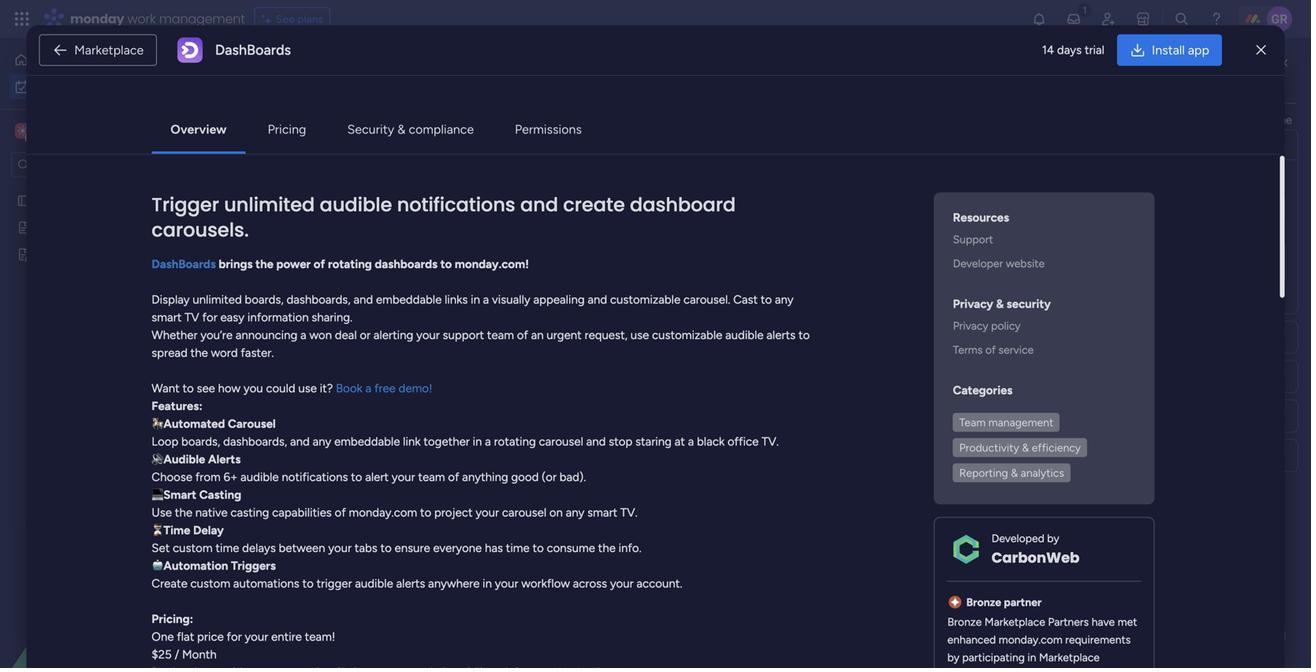 Task type: describe. For each thing, give the bounding box(es) containing it.
home link
[[9, 47, 192, 73]]

your right alert
[[392, 470, 415, 484]]

office
[[728, 434, 759, 449]]

the inside display unlimited boards, dashboards, and embeddable links in a visually appealing and customizable carousel. cast to any smart tv for easy information sharing. whether you're announcing a won deal or alerting your support team of an urgent request, use customizable audible alerts to spread the word faster.
[[191, 346, 208, 360]]

a left free at left bottom
[[366, 381, 372, 395]]

management inside dropdown button
[[989, 416, 1054, 429]]

embeddable inside want to see how you could use it? book a free demo! features: 🎠automated carousel loop boards, dashboards, and any embeddable link together in a rotating carousel and stop staring at a black office tv. 🔊audible alerts choose from 6+ audible notifications to alert your team of anything good (or bad). 💻smart casting use the native casting capabilities of monday.com to project your carousel on any smart tv. ⏳time delay set custom time delays between your tabs to ensure everyone has time to consume the info. 🤖automation triggers create custom automations to trigger audible alerts anywhere in your workflow across your account.
[[334, 434, 400, 449]]

trigger
[[317, 576, 352, 591]]

requirements
[[1066, 633, 1131, 646]]

could
[[266, 381, 296, 395]]

book a free demo! link
[[336, 381, 433, 395]]

word
[[211, 346, 238, 360]]

alerts inside want to see how you could use it? book a free demo! features: 🎠automated carousel loop boards, dashboards, and any embeddable link together in a rotating carousel and stop staring at a black office tv. 🔊audible alerts choose from 6+ audible notifications to alert your team of anything good (or bad). 💻smart casting use the native casting capabilities of monday.com to project your carousel on any smart tv. ⏳time delay set custom time delays between your tabs to ensure everyone has time to consume the info. 🤖automation triggers create custom automations to trigger audible alerts anywhere in your workflow across your account.
[[396, 576, 425, 591]]

item down information on the left top
[[291, 340, 313, 354]]

any inside display unlimited boards, dashboards, and embeddable links in a visually appealing and customizable carousel. cast to any smart tv for easy information sharing. whether you're announcing a won deal or alerting your support team of an urgent request, use customizable audible alerts to spread the word faster.
[[775, 292, 794, 307]]

2 + add item from the top
[[258, 511, 313, 524]]

reporting
[[960, 466, 1009, 479]]

my
[[233, 60, 269, 95]]

dashboards for dashboards
[[215, 41, 291, 58]]

1 vertical spatial new
[[256, 312, 279, 326]]

0 vertical spatial custom
[[173, 541, 213, 555]]

and up the request,
[[588, 292, 608, 307]]

0 vertical spatial see
[[1276, 113, 1293, 127]]

and up or
[[354, 292, 373, 307]]

2 item from the top
[[282, 483, 305, 496]]

dates
[[300, 194, 341, 215]]

a left date
[[326, 620, 335, 641]]

date
[[1022, 409, 1046, 423]]

hide done items
[[478, 131, 559, 144]]

next
[[266, 450, 297, 470]]

security
[[347, 122, 395, 137]]

dashboards, inside display unlimited boards, dashboards, and embeddable links in a visually appealing and customizable carousel. cast to any smart tv for easy information sharing. whether you're announcing a won deal or alerting your support team of an urgent request, use customizable audible alerts to spread the word faster.
[[287, 292, 351, 307]]

workspace image
[[17, 122, 28, 140]]

& for reporting
[[1011, 466, 1019, 479]]

$25
[[152, 647, 172, 662]]

0 inside this week / 0 items
[[350, 398, 357, 411]]

1 vertical spatial custom
[[191, 576, 230, 591]]

project
[[435, 505, 473, 520]]

a right at at the right bottom of page
[[688, 434, 694, 449]]

permissions button
[[503, 113, 595, 145]]

of right power
[[314, 257, 325, 271]]

the down days
[[1054, 113, 1070, 127]]

your right across on the bottom left of the page
[[610, 576, 634, 591]]

plans
[[297, 12, 324, 26]]

0 vertical spatial choose
[[1013, 113, 1051, 127]]

project
[[256, 284, 292, 297]]

1 horizontal spatial greg robinson image
[[1268, 6, 1293, 32]]

carbonweb logo image
[[948, 530, 986, 568]]

demo!
[[399, 381, 433, 395]]

team inside want to see how you could use it? book a free demo! features: 🎠automated carousel loop boards, dashboards, and any embeddable link together in a rotating carousel and stop staring at a black office tv. 🔊audible alerts choose from 6+ audible notifications to alert your team of anything good (or bad). 💻smart casting use the native casting capabilities of monday.com to project your carousel on any smart tv. ⏳time delay set custom time delays between your tabs to ensure everyone has time to consume the info. 🤖automation triggers create custom automations to trigger audible alerts anywhere in your workflow across your account.
[[418, 470, 445, 484]]

trigger unlimited audible notifications and create dashboard carousels.
[[152, 191, 736, 243]]

monday.com!
[[455, 257, 529, 271]]

partners
[[1049, 615, 1089, 629]]

to-do
[[678, 286, 707, 298]]

lottie animation image
[[0, 509, 201, 668]]

your down the has
[[495, 576, 519, 591]]

easy
[[220, 310, 245, 324]]

to
[[1237, 71, 1248, 84]]

0 vertical spatial carousel
[[539, 434, 584, 449]]

choose the boards, columns and people you'd like to see
[[1013, 113, 1293, 127]]

0 horizontal spatial tv.
[[621, 505, 638, 520]]

past
[[266, 194, 297, 215]]

create
[[563, 191, 625, 218]]

reporting & analytics
[[960, 466, 1065, 479]]

2 inside today / 2 items
[[325, 256, 331, 269]]

analytics
[[1021, 466, 1065, 479]]

black
[[697, 434, 725, 449]]

unlimited for trigger
[[224, 191, 315, 218]]

a left visually
[[483, 292, 489, 307]]

you're
[[201, 328, 233, 342]]

audible inside trigger unlimited audible notifications and create dashboard carousels.
[[320, 191, 392, 218]]

1 vertical spatial customizable
[[652, 328, 723, 342]]

have
[[1092, 615, 1116, 629]]

/ left the 1
[[342, 450, 349, 470]]

service
[[999, 343, 1034, 356]]

productivity
[[960, 441, 1020, 454]]

you'd
[[1214, 113, 1241, 127]]

and left stop
[[587, 434, 606, 449]]

of right the terms
[[986, 343, 996, 356]]

item inside next week / 1 item
[[360, 454, 382, 468]]

in inside bronze marketplace partners have met enhanced monday.com requirements by participating in marketpla
[[1028, 651, 1037, 664]]

the up project
[[256, 257, 274, 271]]

1 vertical spatial carousel
[[502, 505, 547, 520]]

to do list
[[1237, 71, 1281, 84]]

new item
[[239, 131, 287, 144]]

0 inside later / 0 items
[[316, 568, 323, 581]]

between
[[279, 541, 325, 555]]

2 vertical spatial new
[[256, 483, 279, 496]]

features:
[[152, 399, 203, 413]]

good
[[511, 470, 539, 484]]

price
[[197, 630, 224, 644]]

home
[[35, 53, 65, 67]]

dashboards brings the power of rotating dashboards to monday.com!
[[152, 257, 529, 271]]

1 time from the left
[[216, 541, 239, 555]]

14
[[1043, 43, 1055, 57]]

see
[[276, 12, 295, 26]]

marketplace button
[[39, 34, 157, 66]]

items inside later / 0 items
[[326, 568, 353, 581]]

items inside this week / 0 items
[[360, 398, 387, 411]]

week for this
[[298, 393, 335, 413]]

0 vertical spatial rotating
[[328, 257, 372, 271]]

/ right dates
[[345, 194, 352, 215]]

select product image
[[14, 11, 30, 27]]

install app button
[[1118, 34, 1223, 66]]

announcing
[[236, 328, 298, 342]]

monday.com inside want to see how you could use it? book a free demo! features: 🎠automated carousel loop boards, dashboards, and any embeddable link together in a rotating carousel and stop staring at a black office tv. 🔊audible alerts choose from 6+ audible notifications to alert your team of anything good (or bad). 💻smart casting use the native casting capabilities of monday.com to project your carousel on any smart tv. ⏳time delay set custom time delays between your tabs to ensure everyone has time to consume the info. 🤖automation triggers create custom automations to trigger audible alerts anywhere in your workflow across your account.
[[349, 505, 417, 520]]

& for productivity
[[1023, 441, 1030, 454]]

want to see how you could use it? book a free demo! features: 🎠automated carousel loop boards, dashboards, and any embeddable link together in a rotating carousel and stop staring at a black office tv. 🔊audible alerts choose from 6+ audible notifications to alert your team of anything good (or bad). 💻smart casting use the native casting capabilities of monday.com to project your carousel on any smart tv. ⏳time delay set custom time delays between your tabs to ensure everyone has time to consume the info. 🤖automation triggers create custom automations to trigger audible alerts anywhere in your workflow across your account.
[[152, 381, 779, 591]]

in inside display unlimited boards, dashboards, and embeddable links in a visually appealing and customizable carousel. cast to any smart tv for easy information sharing. whether you're announcing a won deal or alerting your support team of an urgent request, use customizable audible alerts to spread the word faster.
[[471, 292, 480, 307]]

0 vertical spatial management
[[159, 10, 245, 28]]

⏳time
[[152, 523, 190, 537]]

items inside today / 2 items
[[334, 256, 361, 269]]

💻smart
[[152, 488, 197, 502]]

smart inside want to see how you could use it? book a free demo! features: 🎠automated carousel loop boards, dashboards, and any embeddable link together in a rotating carousel and stop staring at a black office tv. 🔊audible alerts choose from 6+ audible notifications to alert your team of anything good (or bad). 💻smart casting use the native casting capabilities of monday.com to project your carousel on any smart tv. ⏳time delay set custom time delays between your tabs to ensure everyone has time to consume the info. 🤖automation triggers create custom automations to trigger audible alerts anywhere in your workflow across your account.
[[588, 505, 618, 520]]

want
[[152, 381, 180, 395]]

power
[[276, 257, 311, 271]]

2 public board image from the top
[[17, 220, 32, 235]]

search everything image
[[1175, 11, 1190, 27]]

1 public board image from the top
[[17, 193, 32, 208]]

/ right power
[[314, 251, 321, 271]]

this
[[266, 393, 294, 413]]

new inside button
[[239, 131, 262, 144]]

link
[[403, 434, 421, 449]]

2 new item from the top
[[256, 483, 305, 496]]

appealing
[[534, 292, 585, 307]]

of right capabilities
[[335, 505, 346, 520]]

🎠automated
[[152, 417, 225, 431]]

productivity & efficiency button
[[953, 438, 1088, 457]]

reporting & analytics button
[[953, 463, 1071, 482]]

new item button
[[233, 125, 293, 150]]

visually
[[492, 292, 531, 307]]

audible inside display unlimited boards, dashboards, and embeddable links in a visually appealing and customizable carousel. cast to any smart tv for easy information sharing. whether you're announcing a won deal or alerting your support team of an urgent request, use customizable audible alerts to spread the word faster.
[[726, 328, 764, 342]]

terms of service
[[953, 343, 1034, 356]]

in right anywhere
[[483, 576, 492, 591]]

ensure
[[395, 541, 430, 555]]

your right project at left
[[476, 505, 499, 520]]

1 new item from the top
[[256, 312, 305, 326]]

column for date column
[[1048, 409, 1087, 423]]

and inside main content
[[1156, 113, 1174, 127]]

you
[[244, 381, 263, 395]]

2 time from the left
[[506, 541, 530, 555]]

items inside past dates / 2 items
[[365, 199, 392, 212]]

native
[[195, 505, 228, 520]]

partner
[[1005, 595, 1042, 609]]

audible down tabs
[[355, 576, 393, 591]]

bad).
[[560, 470, 586, 484]]

notifications inside want to see how you could use it? book a free demo! features: 🎠automated carousel loop boards, dashboards, and any embeddable link together in a rotating carousel and stop staring at a black office tv. 🔊audible alerts choose from 6+ audible notifications to alert your team of anything good (or bad). 💻smart casting use the native casting capabilities of monday.com to project your carousel on any smart tv. ⏳time delay set custom time delays between your tabs to ensure everyone has time to consume the info. 🤖automation triggers create custom automations to trigger audible alerts anywhere in your workflow across your account.
[[282, 470, 348, 484]]

anything
[[462, 470, 509, 484]]

(or
[[542, 470, 557, 484]]

list
[[1267, 71, 1281, 84]]

rotating inside want to see how you could use it? book a free demo! features: 🎠automated carousel loop boards, dashboards, and any embeddable link together in a rotating carousel and stop staring at a black office tv. 🔊audible alerts choose from 6+ audible notifications to alert your team of anything good (or bad). 💻smart casting use the native casting capabilities of monday.com to project your carousel on any smart tv. ⏳time delay set custom time delays between your tabs to ensure everyone has time to consume the info. 🤖automation triggers create custom automations to trigger audible alerts anywhere in your workflow across your account.
[[494, 434, 536, 449]]

developed by carbonweb
[[992, 531, 1080, 568]]

everyone
[[433, 541, 482, 555]]

marketplace inside bronze marketplace partners have met enhanced monday.com requirements by participating in marketpla
[[985, 615, 1046, 629]]



Task type: locate. For each thing, give the bounding box(es) containing it.
/ right date
[[376, 620, 383, 641]]

column for priority column
[[1060, 449, 1099, 462]]

1 horizontal spatial marketplace
[[985, 615, 1046, 629]]

privacy up the terms
[[953, 319, 989, 332]]

use inside want to see how you could use it? book a free demo! features: 🎠automated carousel loop boards, dashboards, and any embeddable link together in a rotating carousel and stop staring at a black office tv. 🔊audible alerts choose from 6+ audible notifications to alert your team of anything good (or bad). 💻smart casting use the native casting capabilities of monday.com to project your carousel on any smart tv. ⏳time delay set custom time delays between your tabs to ensure everyone has time to consume the info. 🤖automation triggers create custom automations to trigger audible alerts anywhere in your workflow across your account.
[[298, 381, 317, 395]]

0 horizontal spatial marketplace
[[74, 43, 144, 58]]

see right like
[[1276, 113, 1293, 127]]

1 vertical spatial privacy
[[953, 319, 989, 332]]

greg robinson image up security
[[1036, 250, 1059, 274]]

1 vertical spatial dashboards
[[152, 257, 216, 271]]

& for privacy
[[997, 297, 1004, 311]]

embeddable up the 1
[[334, 434, 400, 449]]

boards, for the
[[1073, 113, 1109, 127]]

0 vertical spatial for
[[202, 310, 218, 324]]

None text field
[[1022, 196, 1286, 223]]

the down 💻smart
[[175, 505, 192, 520]]

choose up 💻smart
[[152, 470, 193, 484]]

1 vertical spatial unlimited
[[193, 292, 242, 307]]

team inside display unlimited boards, dashboards, and embeddable links in a visually appealing and customizable carousel. cast to any smart tv for easy information sharing. whether you're announcing a won deal or alerting your support team of an urgent request, use customizable audible alerts to spread the word faster.
[[487, 328, 514, 342]]

1 horizontal spatial any
[[566, 505, 585, 520]]

new up the announcing
[[256, 312, 279, 326]]

list box
[[0, 184, 201, 481]]

brings
[[219, 257, 253, 271]]

0 horizontal spatial 2
[[325, 256, 331, 269]]

+ add item down information on the left top
[[258, 340, 313, 354]]

unlimited inside trigger unlimited audible notifications and create dashboard carousels.
[[224, 191, 315, 218]]

home option
[[9, 47, 192, 73]]

by inside bronze marketplace partners have met enhanced monday.com requirements by participating in marketpla
[[948, 651, 960, 664]]

custom down 🤖automation at the left bottom of the page
[[191, 576, 230, 591]]

without
[[266, 620, 322, 641]]

2 privacy from the top
[[953, 319, 989, 332]]

1 vertical spatial week
[[301, 450, 338, 470]]

0 vertical spatial greg robinson image
[[1268, 6, 1293, 32]]

boards, inside display unlimited boards, dashboards, and embeddable links in a visually appealing and customizable carousel. cast to any smart tv for easy information sharing. whether you're announcing a won deal or alerting your support team of an urgent request, use customizable audible alerts to spread the word faster.
[[245, 292, 284, 307]]

items
[[532, 131, 559, 144], [365, 199, 392, 212], [334, 256, 361, 269], [360, 398, 387, 411], [326, 568, 353, 581]]

0 down between
[[316, 568, 323, 581]]

2 inside past dates / 2 items
[[356, 199, 362, 212]]

item up between
[[291, 511, 313, 524]]

0 vertical spatial monday.com
[[349, 505, 417, 520]]

🤖automation
[[152, 559, 228, 573]]

application logo image
[[177, 37, 203, 63]]

search image
[[424, 131, 437, 144]]

& inside reporting & analytics popup button
[[1011, 466, 1019, 479]]

notifications inside trigger unlimited audible notifications and create dashboard carousels.
[[397, 191, 516, 218]]

alerts inside display unlimited boards, dashboards, and embeddable links in a visually appealing and customizable carousel. cast to any smart tv for easy information sharing. whether you're announcing a won deal or alerting your support team of an urgent request, use customizable audible alerts to spread the word faster.
[[767, 328, 796, 342]]

1 vertical spatial use
[[298, 381, 317, 395]]

workspace image
[[15, 122, 31, 140]]

in right links
[[471, 292, 480, 307]]

staring
[[636, 434, 672, 449]]

update feed image
[[1066, 11, 1082, 27]]

without a date /
[[266, 620, 387, 641]]

1 + from the top
[[258, 340, 265, 354]]

free
[[375, 381, 396, 395]]

& inside productivity & efficiency dropdown button
[[1023, 441, 1030, 454]]

0 vertical spatial embeddable
[[376, 292, 442, 307]]

new item
[[256, 312, 305, 326], [256, 483, 305, 496]]

0 vertical spatial smart
[[152, 310, 182, 324]]

of inside display unlimited boards, dashboards, and embeddable links in a visually appealing and customizable carousel. cast to any smart tv for easy information sharing. whether you're announcing a won deal or alerting your support team of an urgent request, use customizable audible alerts to spread the word faster.
[[517, 328, 528, 342]]

unlimited up easy
[[193, 292, 242, 307]]

time right the has
[[506, 541, 530, 555]]

1 vertical spatial monday.com
[[999, 633, 1063, 646]]

and left people on the right
[[1156, 113, 1174, 127]]

1 vertical spatial notifications
[[282, 470, 348, 484]]

1 vertical spatial bronze
[[948, 615, 982, 629]]

1 vertical spatial see
[[197, 381, 215, 395]]

greg robinson image
[[1268, 6, 1293, 32], [1036, 250, 1059, 274]]

2 vertical spatial boards,
[[181, 434, 220, 449]]

2 right dates
[[356, 199, 362, 212]]

see plans button
[[255, 7, 331, 31]]

consume
[[547, 541, 596, 555]]

1 horizontal spatial tv.
[[762, 434, 779, 449]]

1 horizontal spatial choose
[[1013, 113, 1051, 127]]

urgent
[[547, 328, 582, 342]]

0 vertical spatial week
[[298, 393, 335, 413]]

in right together
[[473, 434, 482, 449]]

6+
[[224, 470, 238, 484]]

0 vertical spatial customizable
[[610, 292, 681, 307]]

a up "anything"
[[485, 434, 491, 449]]

and left create
[[521, 191, 559, 218]]

unlimited inside display unlimited boards, dashboards, and embeddable links in a visually appealing and customizable carousel. cast to any smart tv for easy information sharing. whether you're announcing a won deal or alerting your support team of an urgent request, use customizable audible alerts to spread the word faster.
[[193, 292, 242, 307]]

2 horizontal spatial any
[[775, 292, 794, 307]]

tv. right office
[[762, 434, 779, 449]]

dashboards, down the carousel
[[223, 434, 287, 449]]

met
[[1118, 615, 1138, 629]]

bronze for bronze partner
[[967, 595, 1002, 609]]

use right the request,
[[631, 328, 649, 342]]

new
[[239, 131, 262, 144], [256, 312, 279, 326], [256, 483, 279, 496]]

2 people from the top
[[986, 450, 1019, 463]]

use
[[152, 505, 172, 520]]

casting
[[231, 505, 269, 520]]

2
[[356, 199, 362, 212], [325, 256, 331, 269]]

0 vertical spatial boards,
[[1073, 113, 1109, 127]]

the left the info. at bottom left
[[598, 541, 616, 555]]

rotating up good
[[494, 434, 536, 449]]

1 vertical spatial add
[[268, 511, 288, 524]]

0 vertical spatial any
[[775, 292, 794, 307]]

1 vertical spatial greg robinson image
[[1036, 250, 1059, 274]]

has
[[485, 541, 503, 555]]

people up 'reporting & analytics'
[[986, 450, 1019, 463]]

2 vertical spatial any
[[566, 505, 585, 520]]

monday.com inside bronze marketplace partners have met enhanced monday.com requirements by participating in marketpla
[[999, 633, 1063, 646]]

2 + from the top
[[258, 511, 265, 524]]

1 horizontal spatial monday.com
[[999, 633, 1063, 646]]

option
[[0, 187, 201, 190]]

0 horizontal spatial for
[[202, 310, 218, 324]]

from
[[195, 470, 221, 484]]

unlimited up today
[[224, 191, 315, 218]]

1 horizontal spatial for
[[227, 630, 242, 644]]

custom up 🤖automation at the left bottom of the page
[[173, 541, 213, 555]]

1 vertical spatial marketplace
[[985, 615, 1046, 629]]

alerts
[[767, 328, 796, 342], [396, 576, 425, 591]]

items down book a free demo! link
[[360, 398, 387, 411]]

0 horizontal spatial choose
[[152, 470, 193, 484]]

marketplace down partner
[[985, 615, 1046, 629]]

1 add from the top
[[268, 340, 288, 354]]

smart down "display"
[[152, 310, 182, 324]]

in right participating
[[1028, 651, 1037, 664]]

14 days trial
[[1043, 43, 1105, 57]]

for inside display unlimited boards, dashboards, and embeddable links in a visually appealing and customizable carousel. cast to any smart tv for easy information sharing. whether you're announcing a won deal or alerting your support team of an urgent request, use customizable audible alerts to spread the word faster.
[[202, 310, 218, 324]]

at
[[675, 434, 685, 449]]

1 horizontal spatial alerts
[[767, 328, 796, 342]]

0 vertical spatial alerts
[[767, 328, 796, 342]]

0 vertical spatial new
[[239, 131, 262, 144]]

/ right it?
[[339, 393, 346, 413]]

1 vertical spatial alerts
[[396, 576, 425, 591]]

use
[[631, 328, 649, 342], [298, 381, 317, 395]]

1 image
[[1078, 1, 1093, 19]]

0 horizontal spatial smart
[[152, 310, 182, 324]]

item inside button
[[265, 131, 287, 144]]

to do list button
[[1207, 65, 1288, 90]]

1 vertical spatial + add item
[[258, 511, 313, 524]]

team down together
[[418, 470, 445, 484]]

a
[[483, 292, 489, 307], [301, 328, 307, 342], [366, 381, 372, 395], [485, 434, 491, 449], [688, 434, 694, 449], [326, 620, 335, 641]]

notifications up monday.com!
[[397, 191, 516, 218]]

unlimited for display
[[193, 292, 242, 307]]

your inside pricing: one flat price for your entire team! $25 / month
[[245, 630, 268, 644]]

tabs
[[355, 541, 378, 555]]

see
[[1276, 113, 1293, 127], [197, 381, 215, 395]]

won
[[309, 328, 332, 342]]

1 vertical spatial +
[[258, 511, 265, 524]]

week for next
[[301, 450, 338, 470]]

dapulse x slim image
[[1257, 41, 1267, 60]]

0 vertical spatial 2
[[356, 199, 362, 212]]

carousel.
[[684, 292, 731, 307]]

week left book
[[298, 393, 335, 413]]

0 vertical spatial team
[[487, 328, 514, 342]]

unlimited
[[224, 191, 315, 218], [193, 292, 242, 307]]

tv. up the info. at bottom left
[[621, 505, 638, 520]]

0 vertical spatial marketplace
[[74, 43, 144, 58]]

& up policy
[[997, 297, 1004, 311]]

customizable down carousel. at the right of page
[[652, 328, 723, 342]]

dashboards, up sharing.
[[287, 292, 351, 307]]

see inside want to see how you could use it? book a free demo! features: 🎠automated carousel loop boards, dashboards, and any embeddable link together in a rotating carousel and stop staring at a black office tv. 🔊audible alerts choose from 6+ audible notifications to alert your team of anything good (or bad). 💻smart casting use the native casting capabilities of monday.com to project your carousel on any smart tv. ⏳time delay set custom time delays between your tabs to ensure everyone has time to consume the info. 🤖automation triggers create custom automations to trigger audible alerts anywhere in your workflow across your account.
[[197, 381, 215, 395]]

privacy
[[953, 297, 994, 311], [953, 319, 989, 332]]

any right on
[[566, 505, 585, 520]]

of left "anything"
[[448, 470, 459, 484]]

+ up delays
[[258, 511, 265, 524]]

1 vertical spatial choose
[[152, 470, 193, 484]]

1 + add item from the top
[[258, 340, 313, 354]]

any
[[775, 292, 794, 307], [313, 434, 332, 449], [566, 505, 585, 520]]

delay
[[193, 523, 224, 537]]

1 vertical spatial any
[[313, 434, 332, 449]]

of left an
[[517, 328, 528, 342]]

marketplace down monday at the top left of the page
[[74, 43, 144, 58]]

0 vertical spatial +
[[258, 340, 265, 354]]

1 people from the top
[[986, 251, 1019, 265]]

team
[[960, 416, 986, 429]]

0 vertical spatial add
[[268, 340, 288, 354]]

dashboards for dashboards brings the power of rotating dashboards to monday.com!
[[152, 257, 216, 271]]

1 vertical spatial column
[[1060, 449, 1099, 462]]

🔊audible
[[152, 452, 205, 466]]

the down you're
[[191, 346, 208, 360]]

main content
[[209, 38, 1312, 668]]

dashboards up "display"
[[152, 257, 216, 271]]

bronze left partner
[[967, 595, 1002, 609]]

marketplace
[[74, 43, 144, 58], [985, 615, 1046, 629]]

1 horizontal spatial 2
[[356, 199, 362, 212]]

1 vertical spatial by
[[948, 651, 960, 664]]

boards, for unlimited
[[245, 292, 284, 307]]

by up carbonweb
[[1048, 531, 1060, 545]]

book
[[336, 381, 363, 395]]

faster.
[[241, 346, 274, 360]]

/ inside pricing: one flat price for your entire team! $25 / month
[[175, 647, 179, 662]]

like
[[1243, 113, 1260, 127]]

carousel
[[539, 434, 584, 449], [502, 505, 547, 520]]

deal
[[335, 328, 357, 342]]

embeddable inside display unlimited boards, dashboards, and embeddable links in a visually appealing and customizable carousel. cast to any smart tv for easy information sharing. whether you're announcing a won deal or alerting your support team of an urgent request, use customizable audible alerts to spread the word faster.
[[376, 292, 442, 307]]

smart inside display unlimited boards, dashboards, and embeddable links in a visually appealing and customizable carousel. cast to any smart tv for easy information sharing. whether you're announcing a won deal or alerting your support team of an urgent request, use customizable audible alerts to spread the word faster.
[[152, 310, 182, 324]]

alerting
[[374, 328, 414, 342]]

& inside security & compliance button
[[398, 122, 406, 137]]

0 vertical spatial dashboards
[[215, 41, 291, 58]]

0 horizontal spatial team
[[418, 470, 445, 484]]

capabilities
[[272, 505, 332, 520]]

None search field
[[300, 125, 443, 150]]

dashboards link
[[152, 257, 216, 271]]

by
[[1048, 531, 1060, 545], [948, 651, 960, 664]]

public board image
[[17, 193, 32, 208], [17, 220, 32, 235]]

display
[[152, 292, 190, 307]]

choose inside want to see how you could use it? book a free demo! features: 🎠automated carousel loop boards, dashboards, and any embeddable link together in a rotating carousel and stop staring at a black office tv. 🔊audible alerts choose from 6+ audible notifications to alert your team of anything good (or bad). 💻smart casting use the native casting capabilities of monday.com to project your carousel on any smart tv. ⏳time delay set custom time delays between your tabs to ensure everyone has time to consume the info. 🤖automation triggers create custom automations to trigger audible alerts anywhere in your workflow across your account.
[[152, 470, 193, 484]]

bronze marketplace partners have met enhanced monday.com requirements by participating in marketpla
[[948, 615, 1138, 668]]

0 horizontal spatial by
[[948, 651, 960, 664]]

items right the later
[[326, 568, 353, 581]]

spread
[[152, 346, 188, 360]]

trigger
[[152, 191, 219, 218]]

see plans
[[276, 12, 324, 26]]

1 horizontal spatial smart
[[588, 505, 618, 520]]

0 horizontal spatial monday.com
[[349, 505, 417, 520]]

0 vertical spatial by
[[1048, 531, 1060, 545]]

main content containing past dates /
[[209, 38, 1312, 668]]

carbonweb
[[992, 548, 1080, 568]]

any up next week / 1 item at the bottom left of page
[[313, 434, 332, 449]]

1 horizontal spatial team
[[487, 328, 514, 342]]

greg robinson image up list
[[1268, 6, 1293, 32]]

your inside display unlimited boards, dashboards, and embeddable links in a visually appealing and customizable carousel. cast to any smart tv for easy information sharing. whether you're announcing a won deal or alerting your support team of an urgent request, use customizable audible alerts to spread the word faster.
[[417, 328, 440, 342]]

bronze for bronze marketplace partners have met enhanced monday.com requirements by participating in marketpla
[[948, 615, 982, 629]]

this week / 0 items
[[266, 393, 387, 413]]

your left tabs
[[328, 541, 352, 555]]

1 vertical spatial item
[[282, 483, 305, 496]]

together
[[424, 434, 470, 449]]

information
[[248, 310, 309, 324]]

security & compliance
[[347, 122, 474, 137]]

custom
[[173, 541, 213, 555], [191, 576, 230, 591]]

0 vertical spatial tv.
[[762, 434, 779, 449]]

1 item from the top
[[282, 312, 305, 326]]

1 horizontal spatial see
[[1276, 113, 1293, 127]]

bronze partner
[[967, 595, 1042, 609]]

boards, inside want to see how you could use it? book a free demo! features: 🎠automated carousel loop boards, dashboards, and any embeddable link together in a rotating carousel and stop staring at a black office tv. 🔊audible alerts choose from 6+ audible notifications to alert your team of anything good (or bad). 💻smart casting use the native casting capabilities of monday.com to project your carousel on any smart tv. ⏳time delay set custom time delays between your tabs to ensure everyone has time to consume the info. 🤖automation triggers create custom automations to trigger audible alerts anywhere in your workflow across your account.
[[181, 434, 220, 449]]

customizable up the request,
[[610, 292, 681, 307]]

priority
[[1022, 449, 1058, 462]]

see left how at the bottom of page
[[197, 381, 215, 395]]

links
[[445, 292, 468, 307]]

bronze inside bronze marketplace partners have met enhanced monday.com requirements by participating in marketpla
[[948, 615, 982, 629]]

monday marketplace image
[[1136, 11, 1152, 27]]

2 right power
[[325, 256, 331, 269]]

security & compliance button
[[335, 113, 487, 145]]

later
[[266, 564, 301, 584]]

items right "done"
[[532, 131, 559, 144]]

0 vertical spatial public board image
[[17, 193, 32, 208]]

triggers
[[231, 559, 276, 573]]

for inside pricing: one flat price for your entire team! $25 / month
[[227, 630, 242, 644]]

lottie animation element
[[0, 509, 201, 668]]

1 vertical spatial boards,
[[245, 292, 284, 307]]

by inside developed by carbonweb
[[1048, 531, 1060, 545]]

new up casting
[[256, 483, 279, 496]]

1 vertical spatial rotating
[[494, 434, 536, 449]]

& for security
[[398, 122, 406, 137]]

and inside trigger unlimited audible notifications and create dashboard carousels.
[[521, 191, 559, 218]]

& down productivity & efficiency
[[1011, 466, 1019, 479]]

in
[[471, 292, 480, 307], [473, 434, 482, 449], [483, 576, 492, 591], [1028, 651, 1037, 664]]

time down delay
[[216, 541, 239, 555]]

developed
[[992, 531, 1045, 545]]

boards, inside main content
[[1073, 113, 1109, 127]]

0 vertical spatial people
[[986, 251, 1019, 265]]

notifications image
[[1032, 11, 1048, 27]]

add up delays
[[268, 511, 288, 524]]

dashboard
[[630, 191, 736, 218]]

column right the priority on the bottom
[[1060, 449, 1099, 462]]

0 horizontal spatial see
[[197, 381, 215, 395]]

1 horizontal spatial time
[[506, 541, 530, 555]]

of
[[314, 257, 325, 271], [517, 328, 528, 342], [986, 343, 996, 356], [448, 470, 459, 484], [335, 505, 346, 520]]

done
[[504, 131, 529, 144]]

account.
[[637, 576, 683, 591]]

Filter dashboard by text search field
[[300, 125, 443, 150]]

item
[[282, 312, 305, 326], [282, 483, 305, 496]]

use inside display unlimited boards, dashboards, and embeddable links in a visually appealing and customizable carousel. cast to any smart tv for easy information sharing. whether you're announcing a won deal or alerting your support team of an urgent request, use customizable audible alerts to spread the word faster.
[[631, 328, 649, 342]]

monday.com down partner
[[999, 633, 1063, 646]]

dashboards, inside want to see how you could use it? book a free demo! features: 🎠automated carousel loop boards, dashboards, and any embeddable link together in a rotating carousel and stop staring at a black office tv. 🔊audible alerts choose from 6+ audible notifications to alert your team of anything good (or bad). 💻smart casting use the native casting capabilities of monday.com to project your carousel on any smart tv. ⏳time delay set custom time delays between your tabs to ensure everyone has time to consume the info. 🤖automation triggers create custom automations to trigger audible alerts anywhere in your workflow across your account.
[[223, 434, 287, 449]]

boards, down 🎠automated
[[181, 434, 220, 449]]

0 horizontal spatial rotating
[[328, 257, 372, 271]]

0 vertical spatial unlimited
[[224, 191, 315, 218]]

privacy up policy
[[953, 297, 994, 311]]

support
[[443, 328, 484, 342]]

0 horizontal spatial 0
[[316, 568, 323, 581]]

1 vertical spatial new item
[[256, 483, 305, 496]]

help image
[[1209, 11, 1225, 27]]

1 horizontal spatial 0
[[350, 398, 357, 411]]

& inside privacy & security privacy policy
[[997, 297, 1004, 311]]

boards, left columns
[[1073, 113, 1109, 127]]

0 horizontal spatial any
[[313, 434, 332, 449]]

1 privacy from the top
[[953, 297, 994, 311]]

2 add from the top
[[268, 511, 288, 524]]

info.
[[619, 541, 642, 555]]

0 vertical spatial use
[[631, 328, 649, 342]]

the
[[1054, 113, 1070, 127], [256, 257, 274, 271], [191, 346, 208, 360], [175, 505, 192, 520], [598, 541, 616, 555]]

/ right the $25
[[175, 647, 179, 662]]

1 vertical spatial embeddable
[[334, 434, 400, 449]]

1 vertical spatial 2
[[325, 256, 331, 269]]

team left an
[[487, 328, 514, 342]]

any right cast
[[775, 292, 794, 307]]

priority column
[[1022, 449, 1099, 462]]

1 vertical spatial people
[[986, 450, 1019, 463]]

efficiency
[[1032, 441, 1082, 454]]

and up next
[[290, 434, 310, 449]]

for right tv
[[202, 310, 218, 324]]

0 vertical spatial privacy
[[953, 297, 994, 311]]

0 vertical spatial new item
[[256, 312, 305, 326]]

dashboards up my
[[215, 41, 291, 58]]

private board image
[[17, 247, 32, 262]]

add
[[268, 340, 288, 354], [268, 511, 288, 524]]

audible right 6+
[[241, 470, 279, 484]]

new item up the announcing
[[256, 312, 305, 326]]

whether
[[152, 328, 198, 342]]

your left entire
[[245, 630, 268, 644]]

0 vertical spatial notifications
[[397, 191, 516, 218]]

boards, up information on the left top
[[245, 292, 284, 307]]

0 horizontal spatial management
[[159, 10, 245, 28]]

tv
[[185, 310, 199, 324]]

1 horizontal spatial use
[[631, 328, 649, 342]]

1 vertical spatial for
[[227, 630, 242, 644]]

invite members image
[[1101, 11, 1117, 27]]

1 vertical spatial dashboards,
[[223, 434, 287, 449]]

audible up dashboards brings the power of rotating dashboards to monday.com!
[[320, 191, 392, 218]]

item up capabilities
[[282, 483, 305, 496]]

categories
[[953, 383, 1013, 397]]

0 vertical spatial column
[[1048, 409, 1087, 423]]

1 vertical spatial team
[[418, 470, 445, 484]]

0 vertical spatial item
[[282, 312, 305, 326]]

new item down next
[[256, 483, 305, 496]]

0 down book
[[350, 398, 357, 411]]

/ right the later
[[305, 564, 312, 584]]

1 horizontal spatial rotating
[[494, 434, 536, 449]]

time
[[216, 541, 239, 555], [506, 541, 530, 555]]

month
[[182, 647, 217, 662]]

today
[[266, 251, 310, 271]]

1 vertical spatial management
[[989, 416, 1054, 429]]

monday.com down alert
[[349, 505, 417, 520]]

permissions
[[515, 122, 582, 137]]

rotating up sharing.
[[328, 257, 372, 271]]

1 horizontal spatial notifications
[[397, 191, 516, 218]]

marketplace inside button
[[74, 43, 144, 58]]

a left won
[[301, 328, 307, 342]]

1 vertical spatial 0
[[316, 568, 323, 581]]

1 vertical spatial public board image
[[17, 220, 32, 235]]

date column
[[1022, 409, 1087, 423]]



Task type: vqa. For each thing, say whether or not it's contained in the screenshot.
HubSpot
no



